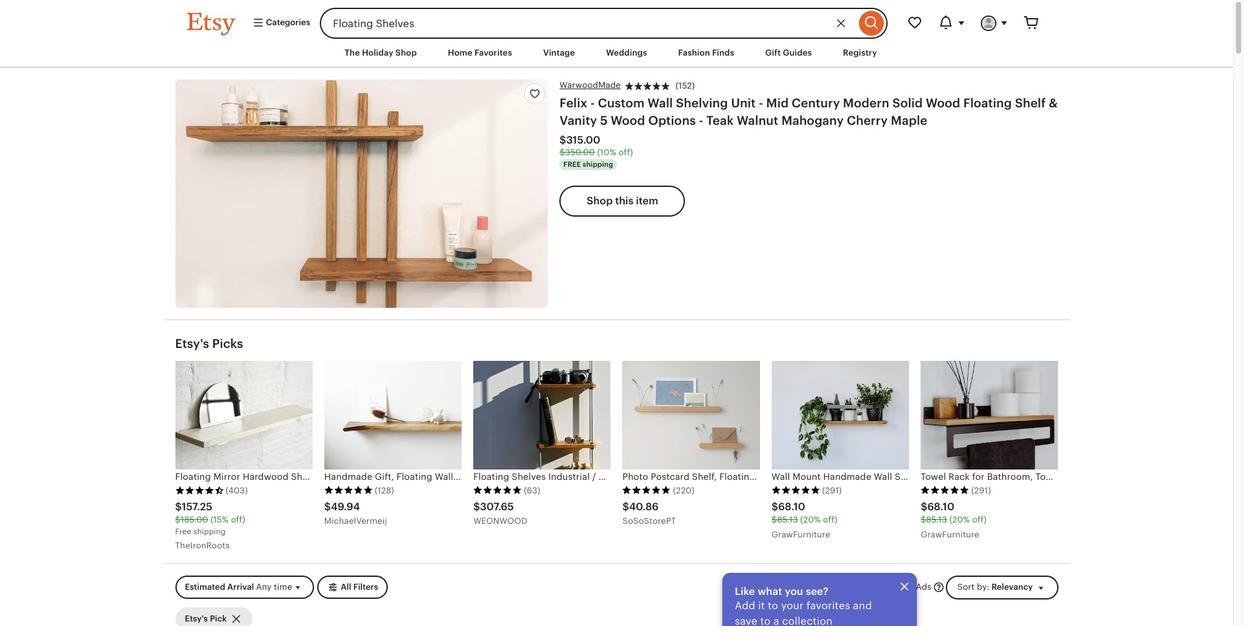 Task type: describe. For each thing, give the bounding box(es) containing it.
(15%
[[211, 515, 229, 525]]

49.94
[[331, 501, 360, 513]]

floating shelves industrial / modern / wood image
[[473, 361, 611, 470]]

floating inside felix - custom wall shelving unit - mid century modern solid wood floating shelf & vanity 5 wood options - teak walnut mahogany cherry maple $ 315.00 $ 350.00 (10% off) free shipping
[[963, 97, 1012, 110]]

felix - custom wall shelving unit - mid century modern solid wood floating shelf & vanity 5 wood options - teak walnut mahogany cherry maple link
[[560, 97, 1058, 128]]

etsy's for etsy's pick
[[185, 614, 208, 624]]

0 vertical spatial shop
[[396, 48, 417, 58]]

2 vertical spatial wood
[[642, 472, 667, 483]]

grawfurniture for wall mount handmade wall shelf from oak and metal, wooden shelf with metal rail for home storage and organization, wandregal eiche metall "image"
[[772, 530, 830, 540]]

results,
[[865, 583, 895, 592]]

vintage link
[[534, 41, 585, 65]]

the holiday shop
[[345, 48, 417, 58]]

2,024
[[840, 583, 863, 592]]

favorites
[[475, 48, 512, 58]]

5 out of 5 stars image for 307.65
[[473, 487, 522, 496]]

collection
[[782, 616, 833, 627]]

photo postcard shelf, floating shelf, vase for dried flowers, entryway accent, chestnut wood image
[[623, 361, 760, 470]]

categories button
[[243, 12, 316, 35]]

(10%
[[597, 147, 616, 157]]

handmade gift, floating wall shelf, wooden picture rail ledge, minimalist rustic shelf, scandinavian walnut shelves, hanging wooden decor image
[[324, 361, 462, 470]]

2 / from the left
[[635, 472, 639, 483]]

shop this item link
[[560, 186, 686, 217]]

(220)
[[673, 486, 695, 496]]

$ 307.65 weonwood
[[473, 501, 527, 526]]

picks
[[212, 337, 243, 351]]

all filters
[[341, 583, 378, 593]]

filters
[[353, 583, 378, 593]]

(20% for wall mount handmade wall shelf from oak and metal, wooden shelf with metal rail for home storage and organization, wandregal eiche metall "image"
[[800, 515, 821, 525]]

shipping inside felix - custom wall shelving unit - mid century modern solid wood floating shelf & vanity 5 wood options - teak walnut mahogany cherry maple $ 315.00 $ 350.00 (10% off) free shipping
[[583, 160, 613, 168]]

unit
[[731, 97, 756, 110]]

(20% for towel rack for bathroom, towel holder, towel hanger, towel organiser with wooden board, wall mount storage shelf, handtuchhalter mit ablage image
[[950, 515, 970, 525]]

40.86
[[629, 501, 659, 513]]

1 horizontal spatial shop
[[587, 195, 613, 207]]

solid
[[893, 97, 923, 110]]

weonwood
[[473, 517, 527, 526]]

categories banner
[[164, 0, 1070, 39]]

5 5 out of 5 stars image from the left
[[921, 487, 969, 496]]

towel rack for bathroom, towel holder, towel hanger, towel organiser with wooden board, wall mount storage shelf, handtuchhalter mit ablage image
[[921, 361, 1058, 470]]

wall mount handmade wall shelf from oak and metal, wooden shelf with metal rail for home storage and organization, wandregal eiche metall image
[[772, 361, 909, 470]]

350.00
[[565, 147, 595, 157]]

$ 68.10 $ 85.13 (20% off) grawfurniture for towel rack for bathroom, towel holder, towel hanger, towel organiser with wooden board, wall mount storage shelf, handtuchhalter mit ablage image
[[921, 501, 987, 540]]

none search field inside the categories banner
[[320, 8, 887, 39]]

off) inside felix - custom wall shelving unit - mid century modern solid wood floating shelf & vanity 5 wood options - teak walnut mahogany cherry maple $ 315.00 $ 350.00 (10% off) free shipping
[[619, 147, 633, 157]]

add
[[735, 600, 756, 612]]

finds
[[712, 48, 734, 58]]

315.00
[[566, 134, 601, 146]]

estimated
[[185, 583, 225, 593]]

home favorites
[[448, 48, 512, 58]]

arrival
[[227, 583, 254, 593]]

shelf
[[1015, 97, 1046, 110]]

guides
[[783, 48, 812, 58]]

the
[[345, 48, 360, 58]]

$ 157.25 $ 185.00 (15% off) free shipping theironroots
[[175, 501, 245, 551]]

85.13 for wall mount handmade wall shelf from oak and metal, wooden shelf with metal rail for home storage and organization, wandregal eiche metall "image"
[[777, 515, 798, 525]]

shop this item
[[587, 195, 658, 207]]

$ inside the $ 40.86 sosostorept
[[623, 501, 629, 513]]

warwoodmade
[[560, 80, 621, 90]]

estimated arrival any time
[[185, 583, 292, 593]]

&
[[1049, 97, 1058, 110]]

and
[[853, 600, 872, 612]]

68.10 for wall mount handmade wall shelf from oak and metal, wooden shelf with metal rail for home storage and organization, wandregal eiche metall "image"
[[778, 501, 805, 513]]

with
[[896, 583, 914, 592]]

felix - custom wall shelving unit - mid century modern solid wood floating shelf & vanity 5 wood options - teak walnut mahogany cherry maple $ 315.00 $ 350.00 (10% off) free shipping
[[560, 97, 1058, 168]]

the holiday shop link
[[335, 41, 427, 65]]

with ads
[[896, 583, 932, 592]]

teak
[[706, 114, 734, 128]]

185.00
[[181, 515, 208, 525]]

you
[[785, 586, 803, 598]]

free
[[564, 160, 581, 168]]

floating shelves industrial / modern / wood
[[473, 472, 667, 483]]

it
[[758, 600, 765, 612]]

pick
[[210, 614, 227, 624]]

your
[[781, 600, 804, 612]]

wall
[[648, 97, 673, 110]]

off) inside $ 157.25 $ 185.00 (15% off) free shipping theironroots
[[231, 515, 245, 525]]

free
[[175, 528, 191, 537]]

shelves
[[512, 472, 546, 483]]

this
[[615, 195, 634, 207]]

time
[[274, 583, 292, 593]]

like
[[735, 586, 755, 598]]

home
[[448, 48, 472, 58]]

weddings
[[606, 48, 647, 58]]



Task type: locate. For each thing, give the bounding box(es) containing it.
0 horizontal spatial -
[[591, 97, 595, 110]]

1 horizontal spatial (20%
[[950, 515, 970, 525]]

None search field
[[320, 8, 887, 39]]

categories
[[264, 18, 310, 27]]

etsy's left picks
[[175, 337, 209, 351]]

relevancy
[[992, 583, 1033, 593]]

0 horizontal spatial floating
[[473, 472, 509, 483]]

2 5 out of 5 stars image from the left
[[473, 487, 522, 496]]

felix
[[560, 97, 587, 110]]

5 out of 5 stars image for 49.94
[[324, 487, 373, 496]]

1 / from the left
[[592, 472, 596, 483]]

2 grawfurniture from the left
[[921, 530, 980, 540]]

michaelvermeij
[[324, 517, 387, 526]]

item
[[636, 195, 658, 207]]

wood right solid
[[926, 97, 960, 110]]

$ 40.86 sosostorept
[[623, 501, 676, 526]]

5 out of 5 stars image for 40.86
[[623, 487, 671, 496]]

1 grawfurniture from the left
[[772, 530, 830, 540]]

off)
[[619, 147, 633, 157], [231, 515, 245, 525], [823, 515, 838, 525], [972, 515, 987, 525]]

0 horizontal spatial $ 68.10 $ 85.13 (20% off) grawfurniture
[[772, 501, 838, 540]]

68.10
[[778, 501, 805, 513], [928, 501, 955, 513]]

/ right industrial
[[592, 472, 596, 483]]

grawfurniture for towel rack for bathroom, towel holder, towel hanger, towel organiser with wooden board, wall mount storage shelf, handtuchhalter mit ablage image
[[921, 530, 980, 540]]

grawfurniture up sort
[[921, 530, 980, 540]]

0 horizontal spatial /
[[592, 472, 596, 483]]

1 horizontal spatial floating
[[963, 97, 1012, 110]]

by:
[[977, 583, 990, 593]]

sort
[[958, 583, 975, 593]]

grawfurniture up you
[[772, 530, 830, 540]]

mid
[[766, 97, 789, 110]]

2,024 results,
[[840, 583, 895, 592]]

2 85.13 from the left
[[926, 515, 947, 525]]

gift guides link
[[756, 41, 822, 65]]

(128)
[[375, 486, 394, 496]]

maple
[[891, 114, 928, 128]]

Search for anything text field
[[320, 8, 856, 39]]

industrial
[[548, 472, 590, 483]]

0 vertical spatial modern
[[843, 97, 890, 110]]

1 vertical spatial wood
[[611, 114, 645, 128]]

modern inside felix - custom wall shelving unit - mid century modern solid wood floating shelf & vanity 5 wood options - teak walnut mahogany cherry maple $ 315.00 $ 350.00 (10% off) free shipping
[[843, 97, 890, 110]]

85.13 for towel rack for bathroom, towel holder, towel hanger, towel organiser with wooden board, wall mount storage shelf, handtuchhalter mit ablage image
[[926, 515, 947, 525]]

home favorites link
[[438, 41, 522, 65]]

save
[[735, 616, 758, 627]]

1 vertical spatial etsy's
[[185, 614, 208, 624]]

0 horizontal spatial 85.13
[[777, 515, 798, 525]]

1 68.10 from the left
[[778, 501, 805, 513]]

1 (291) from the left
[[822, 486, 842, 496]]

4.5 out of 5 stars image
[[175, 487, 224, 496]]

(403)
[[226, 486, 248, 496]]

1 vertical spatial to
[[760, 616, 771, 627]]

wood up '40.86'
[[642, 472, 667, 483]]

all filters button
[[318, 577, 388, 600]]

(291) for fifth 5 out of 5 stars 'image' from the left
[[971, 486, 991, 496]]

- left the mid
[[759, 97, 763, 110]]

registry
[[843, 48, 877, 58]]

157.25
[[182, 501, 212, 513]]

vintage
[[543, 48, 575, 58]]

1 horizontal spatial modern
[[843, 97, 890, 110]]

1 vertical spatial shop
[[587, 195, 613, 207]]

see?
[[806, 586, 829, 598]]

gift guides
[[765, 48, 812, 58]]

0 horizontal spatial (20%
[[800, 515, 821, 525]]

fashion finds link
[[669, 41, 744, 65]]

etsy's pick link
[[175, 608, 252, 627]]

1 vertical spatial shipping
[[193, 528, 226, 537]]

/ up '40.86'
[[635, 472, 639, 483]]

- down shelving
[[699, 114, 703, 128]]

shipping down (15%
[[193, 528, 226, 537]]

2 (20% from the left
[[950, 515, 970, 525]]

1 $ 68.10 $ 85.13 (20% off) grawfurniture from the left
[[772, 501, 838, 540]]

century
[[792, 97, 840, 110]]

what
[[758, 586, 782, 598]]

floating up 307.65
[[473, 472, 509, 483]]

fashion
[[678, 48, 710, 58]]

1 horizontal spatial (291)
[[971, 486, 991, 496]]

$ 68.10 $ 85.13 (20% off) grawfurniture for wall mount handmade wall shelf from oak and metal, wooden shelf with metal rail for home storage and organization, wandregal eiche metall "image"
[[772, 501, 838, 540]]

(20%
[[800, 515, 821, 525], [950, 515, 970, 525]]

$ inside $ 307.65 weonwood
[[473, 501, 480, 513]]

2 horizontal spatial -
[[759, 97, 763, 110]]

shelving
[[676, 97, 728, 110]]

1 horizontal spatial 68.10
[[928, 501, 955, 513]]

2 68.10 from the left
[[928, 501, 955, 513]]

1 vertical spatial modern
[[599, 472, 633, 483]]

1 85.13 from the left
[[777, 515, 798, 525]]

shipping
[[583, 160, 613, 168], [193, 528, 226, 537]]

wood
[[926, 97, 960, 110], [611, 114, 645, 128], [642, 472, 667, 483]]

menu bar
[[164, 39, 1070, 68]]

any
[[256, 583, 272, 593]]

walnut
[[737, 114, 779, 128]]

modern up '40.86'
[[599, 472, 633, 483]]

floating
[[963, 97, 1012, 110], [473, 472, 509, 483]]

0 horizontal spatial 68.10
[[778, 501, 805, 513]]

fashion finds
[[678, 48, 734, 58]]

1 horizontal spatial shipping
[[583, 160, 613, 168]]

shipping inside $ 157.25 $ 185.00 (15% off) free shipping theironroots
[[193, 528, 226, 537]]

(63)
[[524, 486, 541, 496]]

etsy's for etsy's picks
[[175, 337, 209, 351]]

floating left shelf
[[963, 97, 1012, 110]]

etsy's inside etsy's pick link
[[185, 614, 208, 624]]

2 (291) from the left
[[971, 486, 991, 496]]

1 horizontal spatial -
[[699, 114, 703, 128]]

1 horizontal spatial $ 68.10 $ 85.13 (20% off) grawfurniture
[[921, 501, 987, 540]]

3 5 out of 5 stars image from the left
[[623, 487, 671, 496]]

shipping down (10%
[[583, 160, 613, 168]]

shop right the holiday
[[396, 48, 417, 58]]

to right it on the right of page
[[768, 600, 778, 612]]

-
[[591, 97, 595, 110], [759, 97, 763, 110], [699, 114, 703, 128]]

$ 49.94 michaelvermeij
[[324, 501, 387, 526]]

1 vertical spatial floating
[[473, 472, 509, 483]]

menu bar containing the holiday shop
[[164, 39, 1070, 68]]

4 5 out of 5 stars image from the left
[[772, 487, 820, 496]]

cherry
[[847, 114, 888, 128]]

0 vertical spatial etsy's
[[175, 337, 209, 351]]

etsy's left pick
[[185, 614, 208, 624]]

etsy's picks
[[175, 337, 243, 351]]

all
[[341, 583, 351, 593]]

0 horizontal spatial shop
[[396, 48, 417, 58]]

(152)
[[676, 81, 695, 91]]

shop
[[396, 48, 417, 58], [587, 195, 613, 207]]

- down warwoodmade link
[[591, 97, 595, 110]]

1 5 out of 5 stars image from the left
[[324, 487, 373, 496]]

registry link
[[833, 41, 887, 65]]

options
[[648, 114, 696, 128]]

/
[[592, 472, 596, 483], [635, 472, 639, 483]]

custom
[[598, 97, 645, 110]]

theironroots
[[175, 541, 230, 551]]

modern up cherry
[[843, 97, 890, 110]]

0 horizontal spatial modern
[[599, 472, 633, 483]]

shop left 'this'
[[587, 195, 613, 207]]

wood down custom on the top of page
[[611, 114, 645, 128]]

0 vertical spatial shipping
[[583, 160, 613, 168]]

2 $ 68.10 $ 85.13 (20% off) grawfurniture from the left
[[921, 501, 987, 540]]

1 (20% from the left
[[800, 515, 821, 525]]

0 horizontal spatial (291)
[[822, 486, 842, 496]]

weddings link
[[597, 41, 657, 65]]

like what you see? add it to your favorites and save to a collection
[[735, 586, 872, 627]]

(291) for 4th 5 out of 5 stars 'image' from the left
[[822, 486, 842, 496]]

sosostorept
[[623, 517, 676, 526]]

0 vertical spatial to
[[768, 600, 778, 612]]

307.65
[[480, 501, 514, 513]]

5 out of 5 stars image
[[324, 487, 373, 496], [473, 487, 522, 496], [623, 487, 671, 496], [772, 487, 820, 496], [921, 487, 969, 496]]

1 horizontal spatial grawfurniture
[[921, 530, 980, 540]]

5
[[600, 114, 608, 128]]

warwoodmade link
[[560, 80, 621, 92]]

to left a on the right bottom of the page
[[760, 616, 771, 627]]

floating mirror hardwood shelf small // free shipping // modern minimalist round maple shelf // living room bedroom bathroom storage image
[[175, 361, 313, 470]]

$ inside the $ 49.94 michaelvermeij
[[324, 501, 331, 513]]

0 horizontal spatial shipping
[[193, 528, 226, 537]]

ads
[[916, 583, 932, 592]]

0 horizontal spatial grawfurniture
[[772, 530, 830, 540]]

favorites
[[807, 600, 850, 612]]

68.10 for towel rack for bathroom, towel holder, towel hanger, towel organiser with wooden board, wall mount storage shelf, handtuchhalter mit ablage image
[[928, 501, 955, 513]]

0 vertical spatial floating
[[963, 97, 1012, 110]]

0 vertical spatial wood
[[926, 97, 960, 110]]

1 horizontal spatial 85.13
[[926, 515, 947, 525]]

holiday
[[362, 48, 393, 58]]

sort by: relevancy
[[958, 583, 1033, 593]]

1 horizontal spatial /
[[635, 472, 639, 483]]

a
[[774, 616, 779, 627]]

etsy's
[[175, 337, 209, 351], [185, 614, 208, 624]]

mahogany
[[782, 114, 844, 128]]



Task type: vqa. For each thing, say whether or not it's contained in the screenshot.
2023 Graduation Gift, Class of 2023 Gift, Graduation Ornament, 2023 Christmas Ornament, Custom Ornament, High School Grad, College Grad image
no



